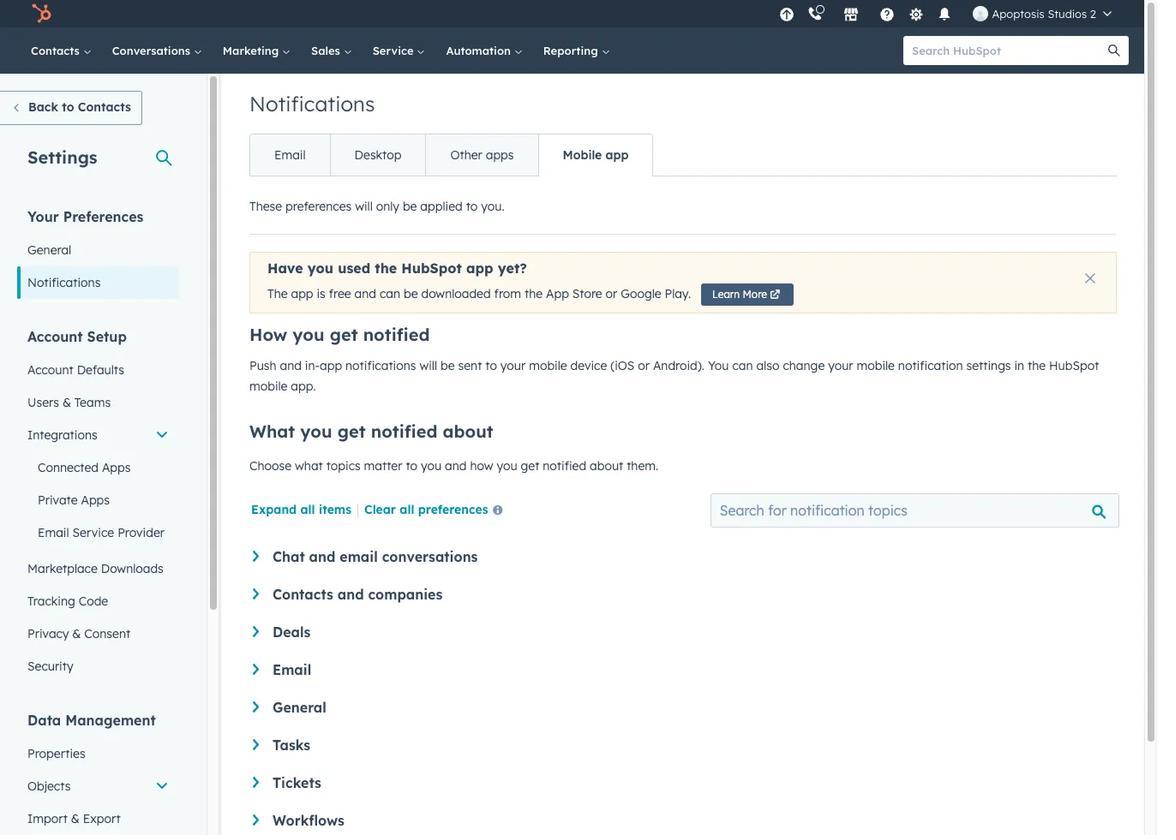 Task type: vqa. For each thing, say whether or not it's contained in the screenshot.
Deals
yes



Task type: describe. For each thing, give the bounding box(es) containing it.
1 horizontal spatial general
[[273, 699, 326, 717]]

and inside have you used the hubspot app yet? alert
[[355, 286, 376, 302]]

account defaults link
[[17, 354, 179, 387]]

preferences
[[63, 208, 144, 225]]

store
[[572, 286, 602, 302]]

app up the app is free and can be downloaded from the app store or google play.
[[466, 260, 493, 277]]

provider
[[118, 525, 165, 541]]

what you get notified about
[[249, 421, 494, 442]]

is
[[317, 286, 326, 302]]

connected
[[38, 460, 99, 476]]

tracking code link
[[17, 585, 179, 618]]

tasks
[[273, 737, 310, 754]]

deals
[[273, 624, 311, 641]]

more
[[743, 288, 767, 301]]

upgrade image
[[779, 7, 795, 23]]

account for account defaults
[[27, 363, 74, 378]]

data management element
[[17, 711, 179, 836]]

caret image for tickets
[[253, 777, 259, 788]]

help button
[[873, 0, 902, 27]]

settings
[[27, 147, 97, 168]]

consent
[[84, 627, 130, 642]]

marketplaces button
[[834, 0, 870, 27]]

to inside push and in-app notifications will be sent to your mobile device (ios or android). you can also change your mobile notification settings in the hubspot mobile app.
[[485, 358, 497, 374]]

privacy & consent
[[27, 627, 130, 642]]

clear all preferences button
[[364, 501, 510, 522]]

you for have
[[308, 260, 333, 277]]

Search for notification topics search field
[[710, 494, 1119, 528]]

tasks button
[[253, 737, 1113, 754]]

import & export
[[27, 812, 121, 827]]

all for clear
[[400, 502, 414, 518]]

downloads
[[101, 561, 164, 577]]

expand all items
[[251, 502, 351, 518]]

notified for what you get notified about
[[371, 421, 438, 442]]

app.
[[291, 379, 316, 394]]

search image
[[1108, 45, 1120, 57]]

or inside push and in-app notifications will be sent to your mobile device (ios or android). you can also change your mobile notification settings in the hubspot mobile app.
[[638, 358, 650, 374]]

conversations
[[112, 44, 194, 57]]

sent
[[458, 358, 482, 374]]

notifications
[[345, 358, 416, 374]]

1 your from the left
[[500, 358, 526, 374]]

applied
[[420, 199, 463, 214]]

0 horizontal spatial mobile
[[249, 379, 288, 394]]

what
[[295, 459, 323, 474]]

teams
[[74, 395, 111, 411]]

caret image for email
[[253, 664, 259, 675]]

help image
[[880, 8, 895, 23]]

matter
[[364, 459, 402, 474]]

0 vertical spatial the
[[375, 260, 397, 277]]

marketplaces image
[[844, 8, 859, 23]]

marketplace downloads link
[[17, 553, 179, 585]]

and for companies
[[338, 586, 364, 603]]

the app is free and can be downloaded from the app store or google play.
[[267, 286, 691, 302]]

1 vertical spatial contacts
[[78, 99, 131, 115]]

contacts for contacts
[[31, 44, 83, 57]]

conversations link
[[102, 27, 212, 74]]

you
[[708, 358, 729, 374]]

caret image for tasks
[[253, 740, 259, 751]]

play.
[[665, 286, 691, 302]]

settings link
[[906, 5, 927, 23]]

you for how
[[293, 324, 324, 345]]

2
[[1090, 7, 1096, 21]]

account defaults
[[27, 363, 124, 378]]

your
[[27, 208, 59, 225]]

marketing link
[[212, 27, 301, 74]]

have
[[267, 260, 303, 277]]

app left is on the top
[[291, 286, 313, 302]]

0 vertical spatial will
[[355, 199, 373, 214]]

notifications link
[[17, 267, 179, 299]]

what
[[249, 421, 295, 442]]

clear
[[364, 502, 396, 518]]

users
[[27, 395, 59, 411]]

calling icon image
[[808, 7, 823, 22]]

2 vertical spatial get
[[521, 459, 539, 474]]

app inside button
[[606, 147, 629, 163]]

sales link
[[301, 27, 362, 74]]

preferences inside button
[[418, 502, 488, 518]]

1 vertical spatial about
[[590, 459, 623, 474]]

other apps button
[[426, 135, 538, 176]]

used
[[338, 260, 370, 277]]

close image
[[1085, 273, 1095, 284]]

companies
[[368, 586, 443, 603]]

data
[[27, 712, 61, 729]]

code
[[79, 594, 108, 609]]

tickets
[[273, 775, 321, 792]]

& for consent
[[72, 627, 81, 642]]

your preferences
[[27, 208, 144, 225]]

Search HubSpot search field
[[903, 36, 1113, 65]]

apoptosis
[[992, 7, 1045, 21]]

email inside button
[[274, 147, 306, 163]]

settings image
[[909, 7, 924, 23]]

& for teams
[[62, 395, 71, 411]]

apps for connected apps
[[102, 460, 131, 476]]

choose what topics matter to you and how you get notified about them.
[[249, 459, 659, 474]]

tracking code
[[27, 594, 108, 609]]

back to contacts
[[28, 99, 131, 115]]

sales
[[311, 44, 343, 57]]

push and in-app notifications will be sent to your mobile device (ios or android). you can also change your mobile notification settings in the hubspot mobile app.
[[249, 358, 1099, 394]]

marketing
[[223, 44, 282, 57]]

2 vertical spatial notified
[[543, 459, 586, 474]]

get for how
[[330, 324, 358, 345]]

to right back
[[62, 99, 74, 115]]

account setup element
[[17, 327, 179, 683]]

service inside account setup element
[[72, 525, 114, 541]]

private apps
[[38, 493, 110, 508]]

have you used the hubspot app yet? alert
[[249, 252, 1117, 314]]

have you used the hubspot app yet?
[[267, 260, 527, 277]]

apoptosis studios 2 button
[[963, 0, 1122, 27]]

tickets button
[[253, 775, 1113, 792]]

expand
[[251, 502, 297, 518]]

conversations
[[382, 549, 478, 566]]

push
[[249, 358, 276, 374]]

search button
[[1100, 36, 1129, 65]]

back
[[28, 99, 58, 115]]

connected apps
[[38, 460, 131, 476]]

and for in-
[[280, 358, 302, 374]]

navigation containing email
[[249, 134, 654, 177]]

objects
[[27, 779, 71, 795]]

integrations button
[[17, 419, 179, 452]]

0 vertical spatial be
[[403, 199, 417, 214]]

other
[[450, 147, 482, 163]]

choose
[[249, 459, 292, 474]]

email inside account setup element
[[38, 525, 69, 541]]

chat
[[273, 549, 305, 566]]

contacts for contacts and companies
[[273, 586, 333, 603]]

0 vertical spatial about
[[443, 421, 494, 442]]

notification
[[898, 358, 963, 374]]

your preferences element
[[17, 207, 179, 299]]

2 vertical spatial email
[[273, 662, 311, 679]]



Task type: locate. For each thing, give the bounding box(es) containing it.
0 horizontal spatial can
[[380, 286, 400, 302]]

6 caret image from the top
[[253, 815, 259, 826]]

account up users
[[27, 363, 74, 378]]

your right change
[[828, 358, 853, 374]]

1 vertical spatial notified
[[371, 421, 438, 442]]

1 horizontal spatial all
[[400, 502, 414, 518]]

account up account defaults
[[27, 328, 83, 345]]

mobile left notification
[[857, 358, 895, 374]]

downloaded
[[421, 286, 491, 302]]

general link
[[17, 234, 179, 267]]

caret image inside tasks dropdown button
[[253, 740, 259, 751]]

notifications down general link
[[27, 275, 101, 291]]

1 horizontal spatial hubspot
[[1049, 358, 1099, 374]]

& inside data management element
[[71, 812, 80, 827]]

chat and email conversations button
[[253, 549, 1113, 566]]

get for what
[[337, 421, 366, 442]]

caret image
[[253, 589, 259, 600], [253, 627, 259, 638], [253, 702, 259, 713], [253, 740, 259, 751], [253, 777, 259, 788], [253, 815, 259, 826]]

items
[[319, 502, 351, 518]]

caret image for general
[[253, 702, 259, 713]]

0 horizontal spatial service
[[72, 525, 114, 541]]

general up tasks
[[273, 699, 326, 717]]

2 vertical spatial the
[[1028, 358, 1046, 374]]

all for expand
[[300, 502, 315, 518]]

app
[[546, 286, 569, 302]]

2 caret image from the top
[[253, 627, 259, 638]]

1 horizontal spatial mobile
[[529, 358, 567, 374]]

1 vertical spatial get
[[337, 421, 366, 442]]

0 horizontal spatial about
[[443, 421, 494, 442]]

will
[[355, 199, 373, 214], [420, 358, 437, 374]]

learn more link
[[701, 284, 794, 306]]

will left sent
[[420, 358, 437, 374]]

you for what
[[300, 421, 332, 442]]

the left app
[[525, 286, 543, 302]]

caret image for contacts and companies
[[253, 589, 259, 600]]

other apps
[[450, 147, 514, 163]]

only
[[376, 199, 399, 214]]

get right how
[[521, 459, 539, 474]]

mobile app
[[563, 147, 629, 163]]

and down email
[[338, 586, 364, 603]]

mobile left device
[[529, 358, 567, 374]]

0 horizontal spatial general
[[27, 243, 71, 258]]

private
[[38, 493, 78, 508]]

google
[[621, 286, 661, 302]]

0 horizontal spatial your
[[500, 358, 526, 374]]

contacts link
[[21, 27, 102, 74]]

mobile down push
[[249, 379, 288, 394]]

import & export link
[[17, 803, 179, 836]]

preferences
[[285, 199, 352, 214], [418, 502, 488, 518]]

1 vertical spatial the
[[525, 286, 543, 302]]

hubspot inside alert
[[401, 260, 462, 277]]

4 caret image from the top
[[253, 740, 259, 751]]

objects button
[[17, 771, 179, 803]]

these
[[249, 199, 282, 214]]

caret image inside the chat and email conversations dropdown button
[[253, 551, 259, 562]]

service down private apps link
[[72, 525, 114, 541]]

also
[[756, 358, 780, 374]]

users & teams link
[[17, 387, 179, 419]]

you up in-
[[293, 324, 324, 345]]

2 your from the left
[[828, 358, 853, 374]]

1 vertical spatial account
[[27, 363, 74, 378]]

0 vertical spatial &
[[62, 395, 71, 411]]

email down 'private'
[[38, 525, 69, 541]]

hubspot inside push and in-app notifications will be sent to your mobile device (ios or android). you can also change your mobile notification settings in the hubspot mobile app.
[[1049, 358, 1099, 374]]

be down have you used the hubspot app yet?
[[404, 286, 418, 302]]

account for account setup
[[27, 328, 83, 345]]

1 vertical spatial preferences
[[418, 502, 488, 518]]

0 vertical spatial email
[[274, 147, 306, 163]]

caret image inside email dropdown button
[[253, 664, 259, 675]]

1 vertical spatial be
[[404, 286, 418, 302]]

and left in-
[[280, 358, 302, 374]]

connected apps link
[[17, 452, 179, 484]]

be for will
[[441, 358, 455, 374]]

notifications
[[249, 91, 375, 117], [27, 275, 101, 291]]

& right the privacy
[[72, 627, 81, 642]]

1 all from the left
[[300, 502, 315, 518]]

back to contacts link
[[0, 91, 142, 125]]

change
[[783, 358, 825, 374]]

0 horizontal spatial the
[[375, 260, 397, 277]]

email service provider link
[[17, 517, 179, 549]]

the inside push and in-app notifications will be sent to your mobile device (ios or android). you can also change your mobile notification settings in the hubspot mobile app.
[[1028, 358, 1046, 374]]

1 horizontal spatial can
[[732, 358, 753, 374]]

contacts up the deals
[[273, 586, 333, 603]]

2 horizontal spatial mobile
[[857, 358, 895, 374]]

2 horizontal spatial the
[[1028, 358, 1046, 374]]

1 horizontal spatial notifications
[[249, 91, 375, 117]]

service right sales link
[[373, 44, 417, 57]]

0 horizontal spatial all
[[300, 502, 315, 518]]

0 vertical spatial contacts
[[31, 44, 83, 57]]

notified for how you get notified
[[363, 324, 430, 345]]

can right you
[[732, 358, 753, 374]]

notifications down sales
[[249, 91, 375, 117]]

and right chat
[[309, 549, 335, 566]]

5 caret image from the top
[[253, 777, 259, 788]]

1 horizontal spatial the
[[525, 286, 543, 302]]

general down your
[[27, 243, 71, 258]]

can inside push and in-app notifications will be sent to your mobile device (ios or android). you can also change your mobile notification settings in the hubspot mobile app.
[[732, 358, 753, 374]]

1 horizontal spatial service
[[373, 44, 417, 57]]

all inside clear all preferences button
[[400, 502, 414, 518]]

apps for private apps
[[81, 493, 110, 508]]

notified up notifications
[[363, 324, 430, 345]]

the
[[375, 260, 397, 277], [525, 286, 543, 302], [1028, 358, 1046, 374]]

1 horizontal spatial will
[[420, 358, 437, 374]]

general inside your preferences element
[[27, 243, 71, 258]]

1 horizontal spatial your
[[828, 358, 853, 374]]

apps down integrations button
[[102, 460, 131, 476]]

caret image inside deals 'dropdown button'
[[253, 627, 259, 638]]

hubspot image
[[31, 3, 51, 24]]

the right in at the right top of the page
[[1028, 358, 1046, 374]]

marketplace downloads
[[27, 561, 164, 577]]

you
[[308, 260, 333, 277], [293, 324, 324, 345], [300, 421, 332, 442], [421, 459, 442, 474], [497, 459, 517, 474]]

how
[[249, 324, 287, 345]]

be inside push and in-app notifications will be sent to your mobile device (ios or android). you can also change your mobile notification settings in the hubspot mobile app.
[[441, 358, 455, 374]]

1 horizontal spatial preferences
[[418, 502, 488, 518]]

email service provider
[[38, 525, 165, 541]]

and for email
[[309, 549, 335, 566]]

app inside push and in-app notifications will be sent to your mobile device (ios or android). you can also change your mobile notification settings in the hubspot mobile app.
[[320, 358, 342, 374]]

can down have you used the hubspot app yet?
[[380, 286, 400, 302]]

caret image inside tickets dropdown button
[[253, 777, 259, 788]]

chat and email conversations
[[273, 549, 478, 566]]

and right the free
[[355, 286, 376, 302]]

1 vertical spatial or
[[638, 358, 650, 374]]

in-
[[305, 358, 320, 374]]

be inside have you used the hubspot app yet? alert
[[404, 286, 418, 302]]

caret image for deals
[[253, 627, 259, 638]]

can inside have you used the hubspot app yet? alert
[[380, 286, 400, 302]]

how you get notified
[[249, 324, 430, 345]]

notified left "them." on the right of page
[[543, 459, 586, 474]]

mobile app button
[[538, 135, 653, 176]]

get
[[330, 324, 358, 345], [337, 421, 366, 442], [521, 459, 539, 474]]

1 vertical spatial notifications
[[27, 275, 101, 291]]

0 vertical spatial service
[[373, 44, 417, 57]]

0 horizontal spatial notifications
[[27, 275, 101, 291]]

or
[[606, 286, 617, 302], [638, 358, 650, 374]]

contacts down hubspot link
[[31, 44, 83, 57]]

1 vertical spatial service
[[72, 525, 114, 541]]

apps up the email service provider link
[[81, 493, 110, 508]]

be for can
[[404, 286, 418, 302]]

1 horizontal spatial or
[[638, 358, 650, 374]]

apoptosis studios 2
[[992, 7, 1096, 21]]

defaults
[[77, 363, 124, 378]]

email down the deals
[[273, 662, 311, 679]]

or inside have you used the hubspot app yet? alert
[[606, 286, 617, 302]]

in
[[1014, 358, 1024, 374]]

be right only
[[403, 199, 417, 214]]

you inside alert
[[308, 260, 333, 277]]

0 vertical spatial can
[[380, 286, 400, 302]]

0 vertical spatial account
[[27, 328, 83, 345]]

all right clear on the left of page
[[400, 502, 414, 518]]

automation link
[[436, 27, 533, 74]]

you.
[[481, 199, 505, 214]]

navigation
[[249, 134, 654, 177]]

or right "store"
[[606, 286, 617, 302]]

hubspot right in at the right top of the page
[[1049, 358, 1099, 374]]

2 caret image from the top
[[253, 664, 259, 675]]

0 vertical spatial notifications
[[249, 91, 375, 117]]

about up how
[[443, 421, 494, 442]]

1 caret image from the top
[[253, 589, 259, 600]]

notified up matter
[[371, 421, 438, 442]]

email button
[[250, 135, 330, 176]]

email
[[340, 549, 378, 566]]

private apps link
[[17, 484, 179, 517]]

the right 'used'
[[375, 260, 397, 277]]

tracking
[[27, 594, 75, 609]]

and left how
[[445, 459, 467, 474]]

marketplace
[[27, 561, 98, 577]]

1 vertical spatial caret image
[[253, 664, 259, 675]]

1 vertical spatial can
[[732, 358, 753, 374]]

caret image inside workflows dropdown button
[[253, 815, 259, 826]]

device
[[570, 358, 607, 374]]

preferences down choose what topics matter to you and how you get notified about them.
[[418, 502, 488, 518]]

tara schultz image
[[973, 6, 989, 21]]

topics
[[326, 459, 361, 474]]

1 vertical spatial &
[[72, 627, 81, 642]]

get down the free
[[330, 324, 358, 345]]

notifications inside your preferences element
[[27, 275, 101, 291]]

account setup
[[27, 328, 127, 345]]

properties
[[27, 747, 85, 762]]

0 horizontal spatial will
[[355, 199, 373, 214]]

& for export
[[71, 812, 80, 827]]

caret image inside the contacts and companies dropdown button
[[253, 589, 259, 600]]

& left the export
[[71, 812, 80, 827]]

users & teams
[[27, 395, 111, 411]]

1 vertical spatial email
[[38, 525, 69, 541]]

1 vertical spatial apps
[[81, 493, 110, 508]]

from
[[494, 286, 521, 302]]

hubspot link
[[21, 3, 64, 24]]

service
[[373, 44, 417, 57], [72, 525, 114, 541]]

general button
[[253, 699, 1113, 717]]

app
[[606, 147, 629, 163], [466, 260, 493, 277], [291, 286, 313, 302], [320, 358, 342, 374]]

workflows
[[273, 813, 344, 830]]

you up clear all preferences
[[421, 459, 442, 474]]

get up the 'topics'
[[337, 421, 366, 442]]

security
[[27, 659, 73, 675]]

0 vertical spatial get
[[330, 324, 358, 345]]

security link
[[17, 651, 179, 683]]

1 horizontal spatial about
[[590, 459, 623, 474]]

studios
[[1048, 7, 1087, 21]]

or right the '(ios'
[[638, 358, 650, 374]]

1 account from the top
[[27, 328, 83, 345]]

0 horizontal spatial preferences
[[285, 199, 352, 214]]

you up what
[[300, 421, 332, 442]]

0 vertical spatial hubspot
[[401, 260, 462, 277]]

expand all items button
[[251, 502, 351, 518]]

app right mobile at top
[[606, 147, 629, 163]]

& right users
[[62, 395, 71, 411]]

&
[[62, 395, 71, 411], [72, 627, 81, 642], [71, 812, 80, 827]]

caret image for workflows
[[253, 815, 259, 826]]

1 vertical spatial hubspot
[[1049, 358, 1099, 374]]

0 horizontal spatial hubspot
[[401, 260, 462, 277]]

you right how
[[497, 459, 517, 474]]

all left items
[[300, 502, 315, 518]]

email up the these
[[274, 147, 306, 163]]

app down how you get notified
[[320, 358, 342, 374]]

contacts right back
[[78, 99, 131, 115]]

0 vertical spatial caret image
[[253, 551, 259, 562]]

0 vertical spatial apps
[[102, 460, 131, 476]]

caret image inside "general" dropdown button
[[253, 702, 259, 713]]

privacy
[[27, 627, 69, 642]]

email button
[[253, 662, 1113, 679]]

0 horizontal spatial or
[[606, 286, 617, 302]]

1 vertical spatial general
[[273, 699, 326, 717]]

1 vertical spatial will
[[420, 358, 437, 374]]

0 vertical spatial general
[[27, 243, 71, 258]]

0 vertical spatial or
[[606, 286, 617, 302]]

settings
[[966, 358, 1011, 374]]

0 vertical spatial notified
[[363, 324, 430, 345]]

workflows button
[[253, 813, 1113, 830]]

account
[[27, 328, 83, 345], [27, 363, 74, 378]]

free
[[329, 286, 351, 302]]

2 vertical spatial be
[[441, 358, 455, 374]]

how
[[470, 459, 493, 474]]

hubspot up downloaded
[[401, 260, 462, 277]]

your right sent
[[500, 358, 526, 374]]

2 vertical spatial &
[[71, 812, 80, 827]]

to right sent
[[485, 358, 497, 374]]

3 caret image from the top
[[253, 702, 259, 713]]

will left only
[[355, 199, 373, 214]]

be left sent
[[441, 358, 455, 374]]

and inside push and in-app notifications will be sent to your mobile device (ios or android). you can also change your mobile notification settings in the hubspot mobile app.
[[280, 358, 302, 374]]

notified
[[363, 324, 430, 345], [371, 421, 438, 442], [543, 459, 586, 474]]

mobile
[[563, 147, 602, 163]]

privacy & consent link
[[17, 618, 179, 651]]

will inside push and in-app notifications will be sent to your mobile device (ios or android). you can also change your mobile notification settings in the hubspot mobile app.
[[420, 358, 437, 374]]

to left you.
[[466, 199, 478, 214]]

2 account from the top
[[27, 363, 74, 378]]

these preferences will only be applied to you.
[[249, 199, 505, 214]]

notifications image
[[937, 8, 953, 23]]

preferences right the these
[[285, 199, 352, 214]]

you up is on the top
[[308, 260, 333, 277]]

caret image
[[253, 551, 259, 562], [253, 664, 259, 675]]

about left "them." on the right of page
[[590, 459, 623, 474]]

apoptosis studios 2 menu
[[774, 0, 1124, 27]]

to right matter
[[406, 459, 417, 474]]

0 vertical spatial preferences
[[285, 199, 352, 214]]

& inside 'link'
[[62, 395, 71, 411]]

learn more
[[712, 288, 767, 301]]

mobile
[[529, 358, 567, 374], [857, 358, 895, 374], [249, 379, 288, 394]]

1 caret image from the top
[[253, 551, 259, 562]]

caret image for chat and email conversations
[[253, 551, 259, 562]]

2 vertical spatial contacts
[[273, 586, 333, 603]]

2 all from the left
[[400, 502, 414, 518]]



